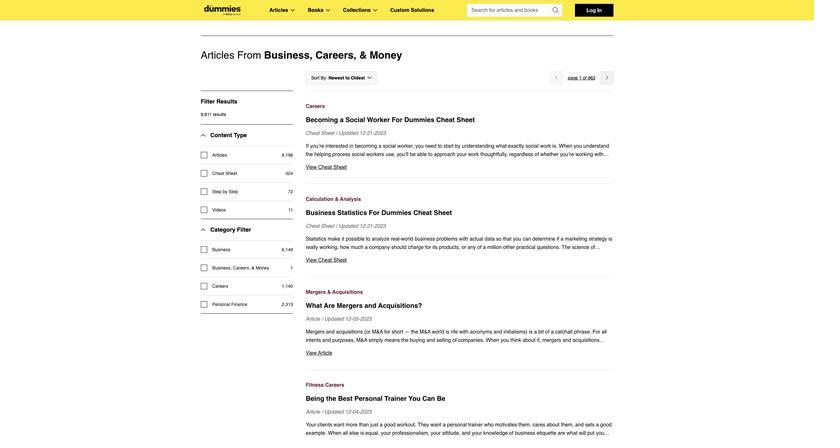 Task type: vqa. For each thing, say whether or not it's contained in the screenshot.
"Custom Solutions"
yes



Task type: locate. For each thing, give the bounding box(es) containing it.
1 horizontal spatial careers,
[[315, 49, 356, 61]]

with up any
[[459, 236, 468, 242]]

so
[[496, 236, 502, 242]]

view cheat sheet link for becoming a social worker for dummies cheat sheet
[[306, 163, 613, 172]]

statistics up really
[[306, 236, 326, 242]]

0 vertical spatial understanding
[[462, 143, 494, 149]]

1 vertical spatial what
[[437, 168, 448, 174]]

to left start
[[438, 143, 442, 149]]

0 horizontal spatial for
[[369, 209, 380, 217]]

on
[[379, 168, 385, 174]]

1 horizontal spatial filter
[[237, 226, 251, 233]]

page 1 of 962 button
[[568, 74, 595, 82]]

0 vertical spatial careers
[[306, 104, 325, 109]]

0 horizontal spatial more
[[410, 168, 422, 174]]

0 vertical spatial business,
[[264, 49, 313, 61]]

1 horizontal spatial step
[[229, 189, 238, 194]]

thoughtfully,
[[480, 152, 508, 157]]

results
[[213, 112, 226, 117]]

view for what are mergers and acquisitions?
[[306, 351, 317, 356]]

1 right page
[[579, 75, 582, 80]]

you inside statistics make it possible to analyze real-world business problems with actual data so that you can determine if a marketing strategy is really working, how much a company should charge for its products, or any of a million other practical questions. the science of statistics uses regression analysis, hypothesis testing, sampling distributions, and more to ensure accurate data analysis. view cheat sheet
[[513, 236, 521, 242]]

view cheat sheet link for business statistics for dummies cheat sheet
[[306, 256, 613, 265]]

open article categories image
[[291, 9, 295, 12]]

work up 'whether'
[[540, 143, 551, 149]]

and down million
[[482, 253, 491, 259]]

data down questions.
[[549, 253, 559, 259]]

3 view from the top
[[306, 351, 317, 356]]

filter
[[201, 98, 215, 105], [237, 226, 251, 233]]

for
[[392, 116, 402, 124], [369, 209, 380, 217]]

1 horizontal spatial with
[[595, 152, 604, 157]]

cheat down working,
[[318, 258, 332, 263]]

million
[[487, 245, 502, 251]]

social up regardless
[[526, 143, 539, 149]]

to down "when"
[[517, 168, 522, 174]]

a
[[340, 116, 344, 124], [379, 143, 381, 149], [543, 168, 546, 174], [561, 236, 563, 242], [365, 245, 368, 251], [483, 245, 486, 251]]

fitness
[[306, 383, 324, 389]]

business down category
[[212, 247, 230, 252]]

education
[[576, 160, 598, 166]]

2,313
[[282, 302, 293, 307]]

filter right category
[[237, 226, 251, 233]]

0 horizontal spatial 1
[[290, 266, 293, 271]]

of up comes
[[535, 152, 539, 157]]

1 vertical spatial view
[[306, 258, 317, 263]]

sheet down becoming
[[321, 131, 334, 136]]

0 vertical spatial article
[[306, 317, 320, 322]]

use,
[[386, 152, 395, 157]]

1 vertical spatial you're
[[560, 152, 574, 157]]

0 horizontal spatial your
[[338, 168, 348, 174]]

if
[[306, 143, 309, 149]]

2 view cheat sheet link from the top
[[306, 256, 613, 265]]

social
[[383, 143, 396, 149], [526, 143, 539, 149], [352, 152, 365, 157], [450, 168, 463, 174], [547, 168, 560, 174]]

view cheat sheet link down products,
[[306, 256, 613, 265]]

1 vertical spatial with
[[459, 236, 468, 242]]

cheat down helping
[[318, 165, 332, 170]]

articles from business, careers, & money
[[201, 49, 402, 61]]

from
[[237, 49, 261, 61]]

social up use,
[[383, 143, 396, 149]]

0 horizontal spatial the
[[306, 152, 313, 157]]

with inside statistics make it possible to analyze real-world business problems with actual data so that you can determine if a marketing strategy is really working, how much a company should charge for its products, or any of a million other practical questions. the science of statistics uses regression analysis, hypothesis testing, sampling distributions, and more to ensure accurate data analysis. view cheat sheet
[[459, 236, 468, 242]]

your down families
[[338, 168, 348, 174]]

science
[[572, 245, 589, 251]]

1 horizontal spatial more
[[492, 253, 504, 259]]

1 vertical spatial it
[[342, 236, 344, 242]]

careers up becoming
[[306, 104, 325, 109]]

articles up cheat sheet
[[212, 153, 227, 158]]

questions.
[[537, 245, 560, 251]]

1 21- from the top
[[367, 131, 374, 136]]

0 vertical spatial money
[[370, 49, 402, 61]]

1 vertical spatial business
[[212, 247, 230, 252]]

social down in on the left
[[352, 152, 365, 157]]

need
[[425, 143, 437, 149]]

with
[[595, 152, 604, 157], [459, 236, 468, 242]]

view cheat sheet link down the approach
[[306, 163, 613, 172]]

to down need
[[428, 152, 433, 157]]

mergers
[[306, 290, 326, 295], [337, 302, 363, 310]]

how down options
[[506, 168, 516, 174]]

1 vertical spatial how
[[340, 245, 349, 251]]

be
[[437, 395, 445, 403]]

1 vertical spatial 21-
[[367, 224, 374, 229]]

work left 'involves'
[[464, 168, 475, 174]]

should
[[391, 245, 407, 251]]

becoming
[[306, 116, 338, 124]]

0 horizontal spatial can
[[523, 236, 531, 242]]

1 horizontal spatial how
[[506, 168, 516, 174]]

what down the finally,
[[437, 168, 448, 174]]

it inside if you're interested in becoming a social worker, you need to start by understanding what exactly social work is. when you understand the helping process social workers use, you'll be able to approach your work thoughtfully, regardless of whether you're working with individuals, families or groups, or communities or systems. finally, understanding your options when it comes to formal education can help you plan your future. read on to find out more about what social work involves and how to become a social worker.
[[534, 160, 537, 166]]

9,611
[[201, 112, 212, 117]]

0 horizontal spatial filter
[[201, 98, 215, 105]]

actual
[[470, 236, 483, 242]]

1 horizontal spatial the
[[326, 395, 336, 403]]

0 vertical spatial articles
[[269, 7, 288, 13]]

cheat up really
[[306, 224, 320, 229]]

by right start
[[455, 143, 460, 149]]

1 vertical spatial statistics
[[306, 236, 326, 242]]

work left thoughtfully,
[[468, 152, 479, 157]]

charge
[[408, 245, 424, 251]]

1 cheat sheet / updated 12-21-2023 from the top
[[306, 131, 386, 136]]

1 vertical spatial for
[[369, 209, 380, 217]]

filter up "9,611" at the top of the page
[[201, 98, 215, 105]]

business statistics for dummies cheat sheet link
[[306, 208, 613, 218]]

ensure
[[511, 253, 527, 259]]

work
[[540, 143, 551, 149], [468, 152, 479, 157], [464, 168, 475, 174]]

1 horizontal spatial for
[[392, 116, 402, 124]]

0 vertical spatial 21-
[[367, 131, 374, 136]]

log
[[586, 7, 596, 13]]

products,
[[439, 245, 460, 251]]

0 horizontal spatial business
[[212, 247, 230, 252]]

mergers down acquisitions
[[337, 302, 363, 310]]

business
[[415, 236, 435, 242]]

updated up possible
[[339, 224, 358, 229]]

more
[[410, 168, 422, 174], [492, 253, 504, 259]]

1 vertical spatial understanding
[[457, 160, 490, 166]]

careers
[[306, 104, 325, 109], [212, 284, 228, 289], [325, 383, 344, 389]]

2 step from the left
[[229, 189, 238, 194]]

1 horizontal spatial it
[[534, 160, 537, 166]]

when
[[559, 143, 572, 149]]

business down calculation
[[306, 209, 335, 217]]

1 view from the top
[[306, 165, 317, 170]]

1 horizontal spatial you're
[[560, 152, 574, 157]]

article
[[306, 317, 320, 322], [318, 351, 332, 356], [306, 410, 320, 415]]

company
[[369, 245, 390, 251]]

1 vertical spatial mergers
[[337, 302, 363, 310]]

1 horizontal spatial personal
[[354, 395, 383, 403]]

being the best personal trainer you can be link
[[306, 394, 613, 404]]

statistics
[[306, 253, 325, 259]]

1 up 1,140
[[290, 266, 293, 271]]

1 horizontal spatial statistics
[[337, 209, 367, 217]]

and inside if you're interested in becoming a social worker, you need to start by understanding what exactly social work is. when you understand the helping process social workers use, you'll be able to approach your work thoughtfully, regardless of whether you're working with individuals, families or groups, or communities or systems. finally, understanding your options when it comes to formal education can help you plan your future. read on to find out more about what social work involves and how to become a social worker.
[[496, 168, 505, 174]]

0 horizontal spatial with
[[459, 236, 468, 242]]

1 view cheat sheet link from the top
[[306, 163, 613, 172]]

0 vertical spatial 1
[[579, 75, 582, 80]]

2 vertical spatial and
[[365, 302, 376, 310]]

or inside statistics make it possible to analyze real-world business problems with actual data so that you can determine if a marketing strategy is really working, how much a company should charge for its products, or any of a million other practical questions. the science of statistics uses regression analysis, hypothesis testing, sampling distributions, and more to ensure accurate data analysis. view cheat sheet
[[462, 245, 466, 251]]

and inside statistics make it possible to analyze real-world business problems with actual data so that you can determine if a marketing strategy is really working, how much a company should charge for its products, or any of a million other practical questions. the science of statistics uses regression analysis, hypothesis testing, sampling distributions, and more to ensure accurate data analysis. view cheat sheet
[[482, 253, 491, 259]]

what up thoughtfully,
[[496, 143, 507, 149]]

social
[[345, 116, 365, 124]]

cheat sheet / updated 12-21-2023 for statistics
[[306, 224, 386, 229]]

article for what
[[306, 317, 320, 322]]

0 horizontal spatial and
[[365, 302, 376, 310]]

sort
[[311, 75, 319, 80]]

0 vertical spatial filter
[[201, 98, 215, 105]]

can inside statistics make it possible to analyze real-world business problems with actual data so that you can determine if a marketing strategy is really working, how much a company should charge for its products, or any of a million other practical questions. the science of statistics uses regression analysis, hypothesis testing, sampling distributions, and more to ensure accurate data analysis. view cheat sheet
[[523, 236, 531, 242]]

problems
[[436, 236, 458, 242]]

fitness careers
[[306, 383, 344, 389]]

systems.
[[418, 160, 438, 166]]

can right the education
[[600, 160, 608, 166]]

your down thoughtfully,
[[491, 160, 501, 166]]

sheet up step by step at left top
[[225, 171, 237, 176]]

1 horizontal spatial 1
[[579, 75, 582, 80]]

0 vertical spatial your
[[457, 152, 467, 157]]

cheat up step by step at left top
[[212, 171, 224, 176]]

you up the able
[[415, 143, 424, 149]]

dummies up need
[[404, 116, 434, 124]]

/ down being
[[321, 410, 323, 415]]

personal left finance
[[212, 302, 230, 307]]

becoming a social worker for dummies cheat sheet link
[[306, 115, 613, 125]]

can
[[422, 395, 435, 403]]

becoming a social worker for dummies cheat sheet
[[306, 116, 475, 124]]

to right on
[[386, 168, 390, 174]]

0 vertical spatial with
[[595, 152, 604, 157]]

to left formal
[[555, 160, 559, 166]]

or down the workers
[[376, 160, 381, 166]]

21- for social
[[367, 131, 374, 136]]

/ up interested
[[336, 131, 337, 136]]

articles for 9,196
[[212, 153, 227, 158]]

0 horizontal spatial careers,
[[233, 266, 250, 271]]

articles left open article categories 'icon'
[[269, 7, 288, 13]]

1 horizontal spatial and
[[482, 253, 491, 259]]

0 horizontal spatial statistics
[[306, 236, 326, 242]]

0 vertical spatial by
[[455, 143, 460, 149]]

category
[[210, 226, 235, 233]]

how inside if you're interested in becoming a social worker, you need to start by understanding what exactly social work is. when you understand the helping process social workers use, you'll be able to approach your work thoughtfully, regardless of whether you're working with individuals, families or groups, or communities or systems. finally, understanding your options when it comes to formal education can help you plan your future. read on to find out more about what social work involves and how to become a social worker.
[[506, 168, 516, 174]]

trainer
[[384, 395, 407, 403]]

1 horizontal spatial careers
[[306, 104, 325, 109]]

2023
[[374, 131, 386, 136], [374, 224, 386, 229], [360, 317, 371, 322], [360, 410, 371, 415]]

1 vertical spatial can
[[523, 236, 531, 242]]

you right that
[[513, 236, 521, 242]]

cheat sheet / updated 12-21-2023 up in on the left
[[306, 131, 386, 136]]

you'll
[[397, 152, 409, 157]]

0 vertical spatial how
[[506, 168, 516, 174]]

group
[[467, 4, 562, 17]]

and left acquisitions?
[[365, 302, 376, 310]]

you're right if
[[310, 143, 324, 149]]

0 vertical spatial careers,
[[315, 49, 356, 61]]

determine
[[532, 236, 555, 242]]

results
[[216, 98, 237, 105]]

12- up becoming
[[359, 131, 367, 136]]

statistics down the analysis
[[337, 209, 367, 217]]

a left million
[[483, 245, 486, 251]]

it right "when"
[[534, 160, 537, 166]]

0 horizontal spatial by
[[223, 189, 227, 194]]

can inside if you're interested in becoming a social worker, you need to start by understanding what exactly social work is. when you understand the helping process social workers use, you'll be able to approach your work thoughtfully, regardless of whether you're working with individuals, families or groups, or communities or systems. finally, understanding your options when it comes to formal education can help you plan your future. read on to find out more about what social work involves and how to become a social worker.
[[600, 160, 608, 166]]

step down cheat sheet
[[229, 189, 238, 194]]

dummies up real-
[[381, 209, 412, 217]]

/ up make
[[336, 224, 337, 229]]

personal
[[212, 302, 230, 307], [354, 395, 383, 403]]

0 horizontal spatial how
[[340, 245, 349, 251]]

0 horizontal spatial you're
[[310, 143, 324, 149]]

0 horizontal spatial data
[[485, 236, 495, 242]]

can up practical
[[523, 236, 531, 242]]

data left so
[[485, 236, 495, 242]]

21- down the 'business statistics for dummies cheat sheet'
[[367, 224, 374, 229]]

articles left from
[[201, 49, 234, 61]]

is.
[[552, 143, 558, 149]]

0 horizontal spatial mergers
[[306, 290, 326, 295]]

2 horizontal spatial and
[[496, 168, 505, 174]]

1 vertical spatial data
[[549, 253, 559, 259]]

any
[[468, 245, 476, 251]]

2 cheat sheet / updated 12-21-2023 from the top
[[306, 224, 386, 229]]

your right the approach
[[457, 152, 467, 157]]

is
[[609, 236, 612, 242]]

1 vertical spatial careers,
[[233, 266, 250, 271]]

1 vertical spatial filter
[[237, 226, 251, 233]]

families
[[333, 160, 350, 166]]

the
[[562, 245, 571, 251]]

view inside statistics make it possible to analyze real-world business problems with actual data so that you can determine if a marketing strategy is really working, how much a company should charge for its products, or any of a million other practical questions. the science of statistics uses regression analysis, hypothesis testing, sampling distributions, and more to ensure accurate data analysis. view cheat sheet
[[306, 258, 317, 263]]

you're up formal
[[560, 152, 574, 157]]

0 vertical spatial can
[[600, 160, 608, 166]]

business statistics for dummies cheat sheet
[[306, 209, 452, 217]]

and down options
[[496, 168, 505, 174]]

business,
[[264, 49, 313, 61], [212, 266, 232, 271]]

regardless
[[509, 152, 533, 157]]

to left oldest
[[345, 75, 350, 80]]

0 vertical spatial you're
[[310, 143, 324, 149]]

more down million
[[492, 253, 504, 259]]

2 21- from the top
[[367, 224, 374, 229]]

/
[[336, 131, 337, 136], [336, 224, 337, 229], [321, 317, 323, 322], [321, 410, 323, 415]]

sheet inside statistics make it possible to analyze real-world business problems with actual data so that you can determine if a marketing strategy is really working, how much a company should charge for its products, or any of a million other practical questions. the science of statistics uses regression analysis, hypothesis testing, sampling distributions, and more to ensure accurate data analysis. view cheat sheet
[[333, 258, 347, 263]]

0 vertical spatial view
[[306, 165, 317, 170]]

strategy
[[589, 236, 607, 242]]

1 vertical spatial 1
[[290, 266, 293, 271]]

step up videos
[[212, 189, 222, 194]]

1 inside button
[[579, 75, 582, 80]]

0 horizontal spatial business,
[[212, 266, 232, 271]]

04-
[[353, 410, 360, 415]]

1 vertical spatial cheat sheet / updated 12-21-2023
[[306, 224, 386, 229]]

accurate
[[528, 253, 548, 259]]

sheet down calculation & analysis link
[[434, 209, 452, 217]]

1 vertical spatial careers
[[212, 284, 228, 289]]

0 horizontal spatial money
[[256, 266, 269, 271]]

with down understand at the top right of the page
[[595, 152, 604, 157]]

1 horizontal spatial by
[[455, 143, 460, 149]]

out
[[401, 168, 409, 174]]

cheat inside statistics make it possible to analyze real-world business problems with actual data so that you can determine if a marketing strategy is really working, how much a company should charge for its products, or any of a million other practical questions. the science of statistics uses regression analysis, hypothesis testing, sampling distributions, and more to ensure accurate data analysis. view cheat sheet
[[318, 258, 332, 263]]

0 vertical spatial for
[[392, 116, 402, 124]]

1 horizontal spatial can
[[600, 160, 608, 166]]

more right out
[[410, 168, 422, 174]]

1 horizontal spatial business
[[306, 209, 335, 217]]

21- up becoming
[[367, 131, 374, 136]]

cheat sheet / updated 12-21-2023 up possible
[[306, 224, 386, 229]]

2 view from the top
[[306, 258, 317, 263]]

updated up in on the left
[[339, 131, 358, 136]]

0 horizontal spatial step
[[212, 189, 222, 194]]

cheat sheet / updated 12-21-2023 for a
[[306, 131, 386, 136]]

distributions,
[[452, 253, 481, 259]]

1 vertical spatial business,
[[212, 266, 232, 271]]

2 vertical spatial your
[[338, 168, 348, 174]]

social down comes
[[547, 168, 560, 174]]

1 horizontal spatial what
[[496, 143, 507, 149]]

cheat down careers link
[[436, 116, 455, 124]]

filter results
[[201, 98, 237, 105]]

filter inside category filter dropdown button
[[237, 226, 251, 233]]

mergers up what
[[306, 290, 326, 295]]

0 vertical spatial more
[[410, 168, 422, 174]]

0 vertical spatial what
[[496, 143, 507, 149]]

personal up 04-
[[354, 395, 383, 403]]

cheat
[[436, 116, 455, 124], [306, 131, 320, 136], [318, 165, 332, 170], [212, 171, 224, 176], [413, 209, 432, 217], [306, 224, 320, 229], [318, 258, 332, 263]]

dummies
[[404, 116, 434, 124], [381, 209, 412, 217]]



Task type: describe. For each thing, give the bounding box(es) containing it.
statistics make it possible to analyze real-world business problems with actual data so that you can determine if a marketing strategy is really working, how much a company should charge for its products, or any of a million other practical questions. the science of statistics uses regression analysis, hypothesis testing, sampling distributions, and more to ensure accurate data analysis. view cheat sheet
[[306, 236, 612, 263]]

worker
[[367, 116, 390, 124]]

business for business statistics for dummies cheat sheet
[[306, 209, 335, 217]]

helping
[[314, 152, 331, 157]]

business for business
[[212, 247, 230, 252]]

by:
[[321, 75, 327, 80]]

oldest
[[351, 75, 365, 80]]

1 horizontal spatial your
[[457, 152, 467, 157]]

2023 down being the best personal trainer you can be
[[360, 410, 371, 415]]

approach
[[434, 152, 455, 157]]

more inside statistics make it possible to analyze real-world business problems with actual data so that you can determine if a marketing strategy is really working, how much a company should charge for its products, or any of a million other practical questions. the science of statistics uses regression analysis, hypothesis testing, sampling distributions, and more to ensure accurate data analysis. view cheat sheet
[[492, 253, 504, 259]]

finally,
[[440, 160, 456, 166]]

becoming
[[355, 143, 377, 149]]

1 vertical spatial dummies
[[381, 209, 412, 217]]

a left social
[[340, 116, 344, 124]]

view for becoming a social worker for dummies cheat sheet
[[306, 165, 317, 170]]

a down comes
[[543, 168, 546, 174]]

logo image
[[201, 5, 244, 16]]

if
[[557, 236, 559, 242]]

of inside button
[[583, 75, 587, 80]]

able
[[417, 152, 427, 157]]

9,196
[[282, 153, 293, 158]]

1 vertical spatial work
[[468, 152, 479, 157]]

help
[[306, 168, 316, 174]]

custom solutions link
[[390, 6, 434, 14]]

by inside if you're interested in becoming a social worker, you need to start by understanding what exactly social work is. when you understand the helping process social workers use, you'll be able to approach your work thoughtfully, regardless of whether you're working with individuals, families or groups, or communities or systems. finally, understanding your options when it comes to formal education can help you plan your future. read on to find out more about what social work involves and how to become a social worker.
[[455, 143, 460, 149]]

or up future.
[[351, 160, 356, 166]]

sheet up make
[[321, 224, 334, 229]]

a up the workers
[[379, 143, 381, 149]]

sampling
[[430, 253, 450, 259]]

1 step from the left
[[212, 189, 222, 194]]

72
[[288, 189, 293, 194]]

whether
[[540, 152, 559, 157]]

sheet down careers link
[[457, 116, 475, 124]]

you
[[408, 395, 421, 403]]

cheat up if
[[306, 131, 320, 136]]

worker,
[[397, 143, 414, 149]]

1 vertical spatial articles
[[201, 49, 234, 61]]

calculation & analysis
[[306, 197, 361, 202]]

0 horizontal spatial what
[[437, 168, 448, 174]]

of right any
[[477, 245, 482, 251]]

a right much
[[365, 245, 368, 251]]

0 horizontal spatial personal
[[212, 302, 230, 307]]

or down be
[[412, 160, 417, 166]]

world
[[401, 236, 413, 242]]

finance
[[231, 302, 247, 307]]

article for being
[[306, 410, 320, 415]]

cheat up business
[[413, 209, 432, 217]]

2 vertical spatial work
[[464, 168, 475, 174]]

in
[[349, 143, 353, 149]]

Search for articles and books text field
[[467, 4, 550, 17]]

it inside statistics make it possible to analyze real-world business problems with actual data so that you can determine if a marketing strategy is really working, how much a company should charge for its products, or any of a million other practical questions. the science of statistics uses regression analysis, hypothesis testing, sampling distributions, and more to ensure accurate data analysis. view cheat sheet
[[342, 236, 344, 242]]

sheet down process
[[333, 165, 347, 170]]

newest
[[328, 75, 344, 80]]

12- down what are mergers and acquisitions?
[[345, 317, 353, 322]]

updated down best
[[324, 410, 344, 415]]

9,611 results
[[201, 112, 226, 117]]

analysis,
[[365, 253, 385, 259]]

options
[[503, 160, 519, 166]]

if you're interested in becoming a social worker, you need to start by understanding what exactly social work is. when you understand the helping process social workers use, you'll be able to approach your work thoughtfully, regardless of whether you're working with individuals, families or groups, or communities or systems. finally, understanding your options when it comes to formal education can help you plan your future. read on to find out more about what social work involves and how to become a social worker.
[[306, 143, 609, 174]]

log in
[[586, 7, 602, 13]]

step by step
[[212, 189, 238, 194]]

1 vertical spatial personal
[[354, 395, 383, 403]]

for inside the business statistics for dummies cheat sheet link
[[369, 209, 380, 217]]

mergers & acquisitions link
[[306, 288, 613, 297]]

exactly
[[508, 143, 524, 149]]

best
[[338, 395, 353, 403]]

12- down best
[[345, 410, 353, 415]]

you up working
[[574, 143, 582, 149]]

formal
[[561, 160, 575, 166]]

0 vertical spatial data
[[485, 236, 495, 242]]

open book categories image
[[326, 9, 330, 12]]

testing,
[[412, 253, 429, 259]]

page
[[568, 75, 578, 80]]

2023 down what are mergers and acquisitions?
[[360, 317, 371, 322]]

0 vertical spatial statistics
[[337, 209, 367, 217]]

uses
[[327, 253, 338, 259]]

become
[[523, 168, 541, 174]]

what are mergers and acquisitions? link
[[306, 301, 613, 311]]

11
[[288, 208, 293, 213]]

for inside becoming a social worker for dummies cheat sheet link
[[392, 116, 402, 124]]

05-
[[353, 317, 360, 322]]

about
[[423, 168, 436, 174]]

1 vertical spatial your
[[491, 160, 501, 166]]

for
[[425, 245, 431, 251]]

of down strategy
[[591, 245, 595, 251]]

a right 'if'
[[561, 236, 563, 242]]

working
[[575, 152, 593, 157]]

12- up possible
[[359, 224, 367, 229]]

0 vertical spatial work
[[540, 143, 551, 149]]

category filter
[[210, 226, 251, 233]]

more inside if you're interested in becoming a social worker, you need to start by understanding what exactly social work is. when you understand the helping process social workers use, you'll be able to approach your work thoughtfully, regardless of whether you're working with individuals, families or groups, or communities or systems. finally, understanding your options when it comes to formal education can help you plan your future. read on to find out more about what social work involves and how to become a social worker.
[[410, 168, 422, 174]]

you down individuals,
[[317, 168, 325, 174]]

being the best personal trainer you can be
[[306, 395, 445, 403]]

2023 down worker
[[374, 131, 386, 136]]

type
[[234, 132, 247, 139]]

read
[[365, 168, 377, 174]]

what are mergers and acquisitions?
[[306, 302, 422, 310]]

process
[[332, 152, 350, 157]]

2023 up analyze
[[374, 224, 386, 229]]

marketing
[[565, 236, 587, 242]]

0 vertical spatial dummies
[[404, 116, 434, 124]]

really
[[306, 245, 318, 251]]

article / updated 12-05-2023
[[306, 317, 371, 322]]

1 horizontal spatial mergers
[[337, 302, 363, 310]]

with inside if you're interested in becoming a social worker, you need to start by understanding what exactly social work is. when you understand the helping process social workers use, you'll be able to approach your work thoughtfully, regardless of whether you're working with individuals, families or groups, or communities or systems. finally, understanding your options when it comes to formal education can help you plan your future. read on to find out more about what social work involves and how to become a social worker.
[[595, 152, 604, 157]]

0 vertical spatial mergers
[[306, 290, 326, 295]]

sort by: newest to oldest
[[311, 75, 365, 80]]

open collections list image
[[373, 9, 377, 12]]

1 horizontal spatial money
[[370, 49, 402, 61]]

groups,
[[357, 160, 375, 166]]

social down the finally,
[[450, 168, 463, 174]]

view article link
[[306, 349, 613, 358]]

worker.
[[562, 168, 578, 174]]

21- for for
[[367, 224, 374, 229]]

1 vertical spatial the
[[326, 395, 336, 403]]

0 horizontal spatial careers
[[212, 284, 228, 289]]

working,
[[319, 245, 339, 251]]

to down other
[[505, 253, 510, 259]]

324
[[285, 171, 293, 176]]

analyze
[[372, 236, 389, 242]]

1 vertical spatial by
[[223, 189, 227, 194]]

how inside statistics make it possible to analyze real-world business problems with actual data so that you can determine if a marketing strategy is really working, how much a company should charge for its products, or any of a million other practical questions. the science of statistics uses regression analysis, hypothesis testing, sampling distributions, and more to ensure accurate data analysis. view cheat sheet
[[340, 245, 349, 251]]

1 horizontal spatial data
[[549, 253, 559, 259]]

content type button
[[201, 125, 247, 146]]

books
[[308, 7, 323, 13]]

acquisitions?
[[378, 302, 422, 310]]

962
[[588, 75, 595, 80]]

real-
[[391, 236, 401, 242]]

1 vertical spatial money
[[256, 266, 269, 271]]

of inside if you're interested in becoming a social worker, you need to start by understanding what exactly social work is. when you understand the helping process social workers use, you'll be able to approach your work thoughtfully, regardless of whether you're working with individuals, families or groups, or communities or systems. finally, understanding your options when it comes to formal education can help you plan your future. read on to find out more about what social work involves and how to become a social worker.
[[535, 152, 539, 157]]

being
[[306, 395, 324, 403]]

the inside if you're interested in becoming a social worker, you need to start by understanding what exactly social work is. when you understand the helping process social workers use, you'll be able to approach your work thoughtfully, regardless of whether you're working with individuals, families or groups, or communities or systems. finally, understanding your options when it comes to formal education can help you plan your future. read on to find out more about what social work involves and how to become a social worker.
[[306, 152, 313, 157]]

updated down are
[[324, 317, 344, 322]]

possible
[[346, 236, 365, 242]]

page 1 of 962
[[568, 75, 595, 80]]

personal finance
[[212, 302, 247, 307]]

content
[[210, 132, 232, 139]]

analysis.
[[561, 253, 581, 259]]

articles for books
[[269, 7, 288, 13]]

comes
[[538, 160, 553, 166]]

1 vertical spatial article
[[318, 351, 332, 356]]

2 vertical spatial careers
[[325, 383, 344, 389]]

much
[[351, 245, 363, 251]]

cookie consent banner dialog
[[0, 415, 814, 438]]

start
[[444, 143, 454, 149]]

fitness careers link
[[306, 381, 613, 390]]

future.
[[349, 168, 364, 174]]

statistics inside statistics make it possible to analyze real-world business problems with actual data so that you can determine if a marketing strategy is really working, how much a company should charge for its products, or any of a million other practical questions. the science of statistics uses regression analysis, hypothesis testing, sampling distributions, and more to ensure accurate data analysis. view cheat sheet
[[306, 236, 326, 242]]

to left analyze
[[366, 236, 370, 242]]

/ down what
[[321, 317, 323, 322]]

view cheat sheet
[[306, 165, 347, 170]]



